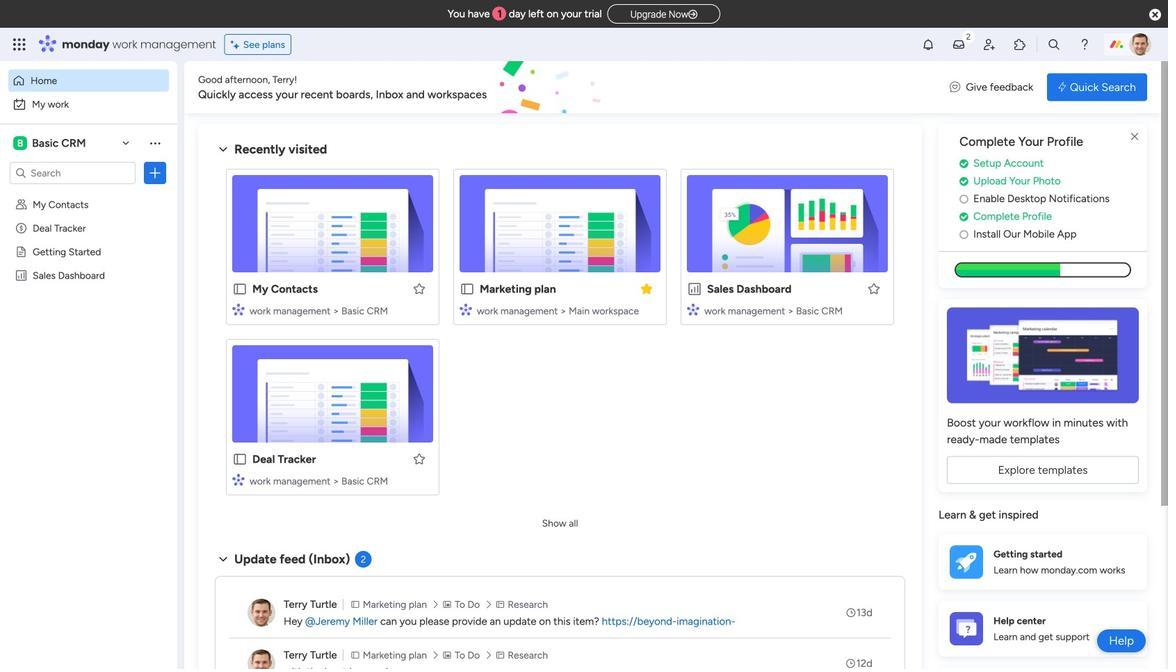 Task type: vqa. For each thing, say whether or not it's contained in the screenshot.
Workspace options icon
yes



Task type: locate. For each thing, give the bounding box(es) containing it.
1 terry turtle image from the top
[[248, 600, 275, 627]]

0 vertical spatial check circle image
[[960, 158, 969, 169]]

0 horizontal spatial public dashboard image
[[15, 269, 28, 282]]

public board image
[[15, 246, 28, 259], [460, 282, 475, 297]]

1 vertical spatial terry turtle image
[[248, 650, 275, 670]]

monday marketplace image
[[1013, 38, 1027, 51]]

Search in workspace field
[[29, 165, 116, 181]]

2 terry turtle image from the top
[[248, 650, 275, 670]]

1 public board image from the top
[[232, 282, 248, 297]]

add to favorites image for 2nd public board image from the bottom
[[412, 282, 426, 296]]

public dashboard image
[[15, 269, 28, 282], [687, 282, 703, 297]]

0 vertical spatial option
[[8, 70, 169, 92]]

circle o image
[[960, 194, 969, 204], [960, 229, 969, 240]]

close update feed (inbox) image
[[215, 552, 232, 568]]

1 vertical spatial check circle image
[[960, 176, 969, 187]]

terry turtle image
[[1130, 33, 1152, 56]]

public board image
[[232, 282, 248, 297], [232, 452, 248, 467]]

1 vertical spatial public board image
[[460, 282, 475, 297]]

circle o image up check circle image
[[960, 194, 969, 204]]

search everything image
[[1047, 38, 1061, 51]]

check circle image
[[960, 158, 969, 169], [960, 176, 969, 187]]

0 vertical spatial circle o image
[[960, 194, 969, 204]]

list box
[[0, 190, 177, 475]]

0 vertical spatial public board image
[[15, 246, 28, 259]]

1 horizontal spatial public dashboard image
[[687, 282, 703, 297]]

add to favorites image for public dashboard "icon" within quick search results list box
[[867, 282, 881, 296]]

dapulse rightstroke image
[[689, 9, 698, 20]]

circle o image down check circle image
[[960, 229, 969, 240]]

0 horizontal spatial public board image
[[15, 246, 28, 259]]

2 image
[[963, 29, 975, 44]]

0 vertical spatial public board image
[[232, 282, 248, 297]]

close recently visited image
[[215, 141, 232, 158]]

1 vertical spatial circle o image
[[960, 229, 969, 240]]

1 vertical spatial public board image
[[232, 452, 248, 467]]

v2 user feedback image
[[950, 79, 961, 95]]

getting started element
[[939, 535, 1148, 590]]

0 vertical spatial terry turtle image
[[248, 600, 275, 627]]

2 element
[[355, 552, 372, 568]]

add to favorites image
[[412, 282, 426, 296], [867, 282, 881, 296], [412, 452, 426, 466]]

1 vertical spatial option
[[8, 93, 169, 115]]

option
[[8, 70, 169, 92], [8, 93, 169, 115], [0, 192, 177, 195]]

terry turtle image
[[248, 600, 275, 627], [248, 650, 275, 670]]



Task type: describe. For each thing, give the bounding box(es) containing it.
options image
[[148, 166, 162, 180]]

help center element
[[939, 602, 1148, 657]]

public dashboard image inside quick search results list box
[[687, 282, 703, 297]]

help image
[[1078, 38, 1092, 51]]

v2 bolt switch image
[[1059, 80, 1067, 95]]

2 public board image from the top
[[232, 452, 248, 467]]

notifications image
[[922, 38, 936, 51]]

update feed image
[[952, 38, 966, 51]]

templates image image
[[952, 308, 1135, 404]]

1 horizontal spatial public board image
[[460, 282, 475, 297]]

1 circle o image from the top
[[960, 194, 969, 204]]

dapulse x slim image
[[1127, 129, 1143, 145]]

workspace selection element
[[13, 135, 88, 152]]

component image
[[687, 304, 700, 316]]

2 circle o image from the top
[[960, 229, 969, 240]]

quick search results list box
[[215, 158, 906, 513]]

see plans image
[[231, 37, 243, 52]]

select product image
[[13, 38, 26, 51]]

remove from favorites image
[[640, 282, 654, 296]]

dapulse close image
[[1150, 8, 1162, 22]]

2 check circle image from the top
[[960, 176, 969, 187]]

add to favorites image for second public board image from the top
[[412, 452, 426, 466]]

invite members image
[[983, 38, 997, 51]]

2 vertical spatial option
[[0, 192, 177, 195]]

workspace options image
[[148, 136, 162, 150]]

check circle image
[[960, 212, 969, 222]]

1 check circle image from the top
[[960, 158, 969, 169]]

workspace image
[[13, 136, 27, 151]]



